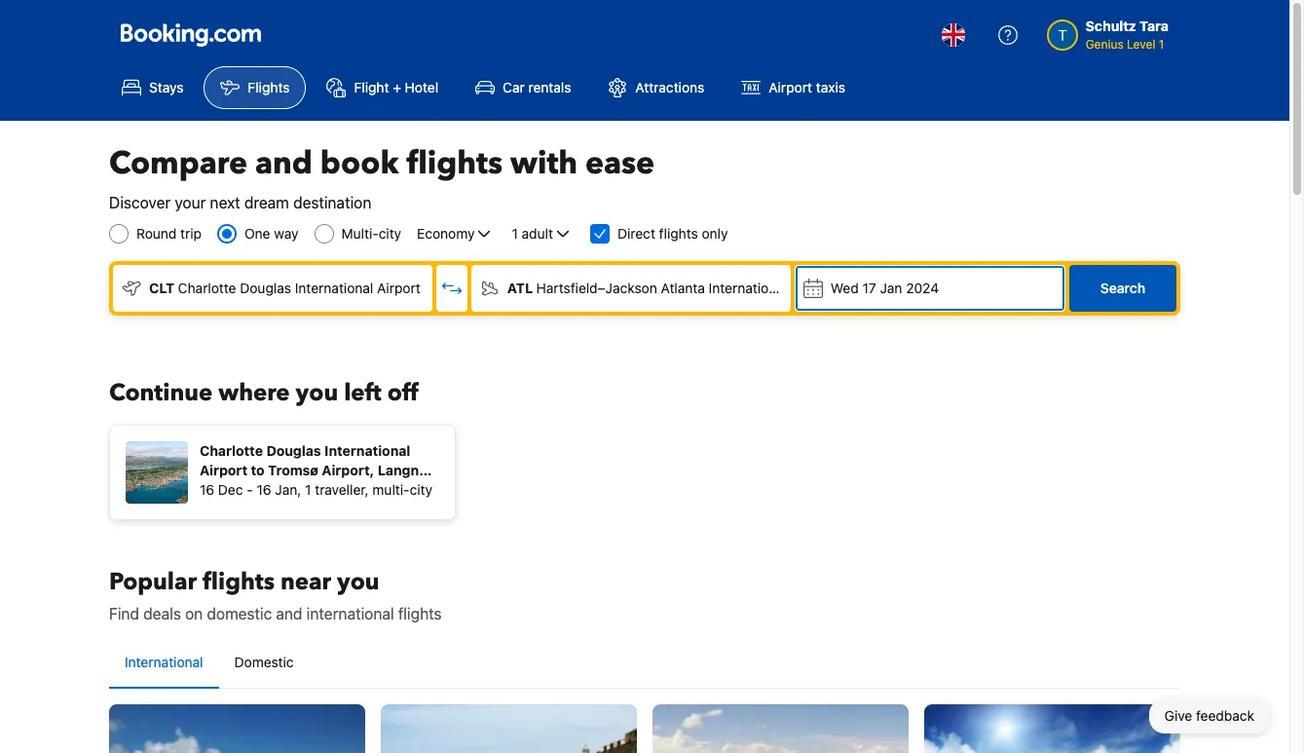 Task type: locate. For each thing, give the bounding box(es) containing it.
schultz tara genius level 1
[[1086, 18, 1169, 52]]

popular flights near you find deals on domestic and international flights
[[109, 566, 442, 623]]

level
[[1128, 37, 1156, 52]]

and down near
[[276, 605, 303, 623]]

economy
[[417, 225, 475, 242]]

airport left 17 at the right of the page
[[791, 280, 835, 296]]

round
[[136, 225, 177, 242]]

on
[[185, 605, 203, 623]]

flight + hotel
[[354, 79, 439, 96]]

airport left taxis
[[769, 79, 813, 96]]

booking.com logo image
[[121, 23, 261, 46], [121, 23, 261, 46]]

2 horizontal spatial international
[[709, 280, 788, 296]]

atl hartsfield–jackson atlanta international airport
[[508, 280, 835, 296]]

0 vertical spatial 1
[[1160, 37, 1165, 52]]

city right traveller,
[[410, 481, 433, 498]]

1 inside 1 adult dropdown button
[[512, 225, 518, 242]]

airport down multi-city
[[377, 280, 421, 296]]

1 horizontal spatial 16
[[257, 481, 271, 498]]

hotel
[[405, 79, 439, 96]]

charlotte
[[178, 280, 236, 296]]

off
[[388, 377, 419, 409]]

international down the deals
[[125, 654, 203, 670]]

genius
[[1086, 37, 1124, 52]]

0 vertical spatial and
[[255, 142, 313, 185]]

international down multi-
[[295, 280, 374, 296]]

1 vertical spatial city
[[410, 481, 433, 498]]

flights right international
[[398, 605, 442, 623]]

multi-
[[342, 225, 379, 242]]

ease
[[586, 142, 655, 185]]

city
[[379, 225, 402, 242], [410, 481, 433, 498]]

clt
[[149, 280, 175, 296]]

1 vertical spatial and
[[276, 605, 303, 623]]

tab list
[[109, 637, 1181, 690]]

international inside button
[[125, 654, 203, 670]]

2 vertical spatial 1
[[305, 481, 311, 498]]

0 vertical spatial you
[[296, 377, 338, 409]]

where
[[218, 377, 290, 409]]

stays
[[149, 79, 184, 96]]

way
[[274, 225, 299, 242]]

1 right the jan,
[[305, 481, 311, 498]]

you up international
[[337, 566, 380, 598]]

search
[[1101, 280, 1146, 296]]

flights
[[407, 142, 503, 185], [659, 225, 698, 242], [203, 566, 275, 598], [398, 605, 442, 623]]

16 left dec
[[200, 481, 214, 498]]

2 horizontal spatial 1
[[1160, 37, 1165, 52]]

international button
[[109, 637, 219, 688]]

find
[[109, 605, 139, 623]]

multi-
[[373, 481, 410, 498]]

1 vertical spatial 1
[[512, 225, 518, 242]]

domestic
[[207, 605, 272, 623]]

1 left adult
[[512, 225, 518, 242]]

you
[[296, 377, 338, 409], [337, 566, 380, 598]]

0 horizontal spatial city
[[379, 225, 402, 242]]

1 horizontal spatial 1
[[512, 225, 518, 242]]

1 down tara
[[1160, 37, 1165, 52]]

search button
[[1070, 265, 1177, 312]]

continue
[[109, 377, 213, 409]]

flight
[[354, 79, 389, 96]]

only
[[702, 225, 728, 242]]

flights up economy
[[407, 142, 503, 185]]

airport taxis link
[[725, 66, 862, 109]]

atl
[[508, 280, 533, 296]]

schultz
[[1086, 18, 1137, 34]]

and
[[255, 142, 313, 185], [276, 605, 303, 623]]

0 horizontal spatial 1
[[305, 481, 311, 498]]

1 vertical spatial you
[[337, 566, 380, 598]]

international
[[295, 280, 374, 296], [709, 280, 788, 296], [125, 654, 203, 670]]

1 inside 16 dec - 16 jan, 1 traveller, multi-city link
[[305, 481, 311, 498]]

and up dream
[[255, 142, 313, 185]]

16
[[200, 481, 214, 498], [257, 481, 271, 498]]

atlanta
[[661, 280, 705, 296]]

16 right -
[[257, 481, 271, 498]]

1 adult
[[512, 225, 553, 242]]

2 16 from the left
[[257, 481, 271, 498]]

flights
[[248, 79, 290, 96]]

you left the left on the left bottom of the page
[[296, 377, 338, 409]]

one way
[[245, 225, 299, 242]]

airport
[[769, 79, 813, 96], [377, 280, 421, 296], [791, 280, 835, 296]]

feedback
[[1197, 707, 1255, 724]]

0 horizontal spatial 16
[[200, 481, 214, 498]]

rentals
[[529, 79, 571, 96]]

next
[[210, 194, 240, 211]]

1 horizontal spatial international
[[295, 280, 374, 296]]

international down only
[[709, 280, 788, 296]]

compare and book flights with ease discover your next dream destination
[[109, 142, 655, 211]]

0 horizontal spatial international
[[125, 654, 203, 670]]

city left economy
[[379, 225, 402, 242]]

1
[[1160, 37, 1165, 52], [512, 225, 518, 242], [305, 481, 311, 498]]



Task type: vqa. For each thing, say whether or not it's contained in the screenshot.
2024
yes



Task type: describe. For each thing, give the bounding box(es) containing it.
adult
[[522, 225, 553, 242]]

1 inside 'schultz tara genius level 1'
[[1160, 37, 1165, 52]]

tab list containing international
[[109, 637, 1181, 690]]

traveller,
[[315, 481, 369, 498]]

left
[[344, 377, 382, 409]]

0 vertical spatial city
[[379, 225, 402, 242]]

jan
[[880, 280, 903, 296]]

international
[[307, 605, 394, 623]]

flights inside compare and book flights with ease discover your next dream destination
[[407, 142, 503, 185]]

round trip
[[136, 225, 202, 242]]

popular
[[109, 566, 197, 598]]

airport for atl hartsfield–jackson atlanta international airport
[[791, 280, 835, 296]]

with
[[511, 142, 578, 185]]

1 16 from the left
[[200, 481, 214, 498]]

give
[[1165, 707, 1193, 724]]

deals
[[143, 605, 181, 623]]

+
[[393, 79, 401, 96]]

destination
[[293, 194, 372, 211]]

flight + hotel link
[[310, 66, 455, 109]]

international for atlanta
[[709, 280, 788, 296]]

international for douglas
[[295, 280, 374, 296]]

give feedback
[[1165, 707, 1255, 724]]

domestic
[[234, 654, 294, 670]]

attractions
[[636, 79, 705, 96]]

discover
[[109, 194, 171, 211]]

taxis
[[816, 79, 846, 96]]

domestic button
[[219, 637, 310, 688]]

stays link
[[105, 66, 200, 109]]

douglas
[[240, 280, 291, 296]]

dec
[[218, 481, 243, 498]]

1 horizontal spatial city
[[410, 481, 433, 498]]

car rentals link
[[459, 66, 588, 109]]

compare
[[109, 142, 248, 185]]

airport taxis
[[769, 79, 846, 96]]

continue where you left off
[[109, 377, 419, 409]]

you inside "popular flights near you find deals on domestic and international flights"
[[337, 566, 380, 598]]

and inside compare and book flights with ease discover your next dream destination
[[255, 142, 313, 185]]

trip
[[180, 225, 202, 242]]

give feedback button
[[1150, 699, 1271, 734]]

near
[[281, 566, 331, 598]]

17
[[863, 280, 877, 296]]

multi-city
[[342, 225, 402, 242]]

jan,
[[275, 481, 301, 498]]

16 dec - 16 jan, 1 traveller, multi-city
[[200, 481, 433, 498]]

wed
[[831, 280, 859, 296]]

book
[[320, 142, 399, 185]]

clt charlotte douglas international airport
[[149, 280, 421, 296]]

car
[[503, 79, 525, 96]]

wed 17 jan 2024 button
[[795, 265, 1066, 312]]

car rentals
[[503, 79, 571, 96]]

flights up domestic
[[203, 566, 275, 598]]

hartsfield–jackson
[[537, 280, 658, 296]]

direct
[[618, 225, 656, 242]]

2024
[[906, 280, 940, 296]]

wed 17 jan 2024
[[831, 280, 940, 296]]

flights link
[[204, 66, 306, 109]]

direct flights only
[[618, 225, 728, 242]]

airport for clt charlotte douglas international airport
[[377, 280, 421, 296]]

attractions link
[[592, 66, 721, 109]]

-
[[247, 481, 253, 498]]

your
[[175, 194, 206, 211]]

16 dec - 16 jan, 1 traveller, multi-city link
[[126, 430, 451, 504]]

dream
[[244, 194, 289, 211]]

tara
[[1140, 18, 1169, 34]]

one
[[245, 225, 270, 242]]

flights left only
[[659, 225, 698, 242]]

1 adult button
[[510, 222, 575, 246]]

and inside "popular flights near you find deals on domestic and international flights"
[[276, 605, 303, 623]]



